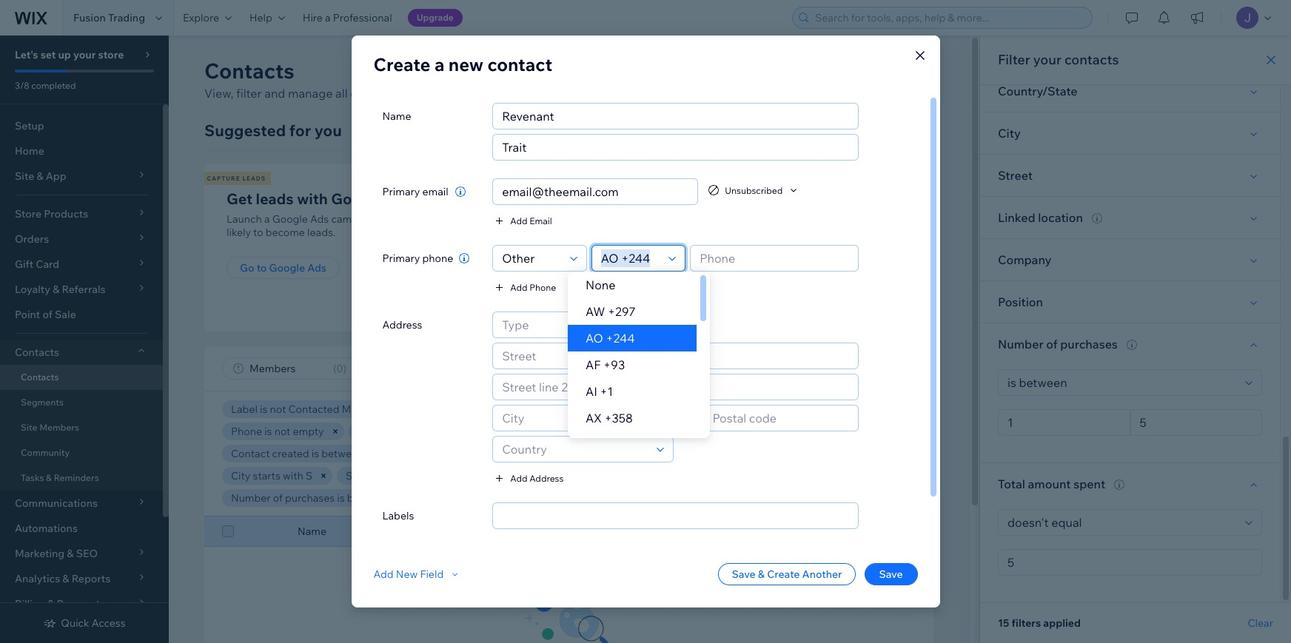 Task type: vqa. For each thing, say whether or not it's contained in the screenshot.
Quick
yes



Task type: describe. For each thing, give the bounding box(es) containing it.
get
[[227, 190, 252, 208]]

suggested
[[204, 121, 286, 140]]

hire
[[303, 11, 323, 24]]

sidebar element
[[0, 36, 169, 643]]

with for google
[[297, 190, 328, 208]]

get leads with google ads launch a google ads campaign to target people likely to become leads.
[[227, 190, 459, 239]]

1 vertical spatial ads
[[310, 213, 329, 226]]

15 filters applied
[[998, 617, 1081, 630]]

0 horizontal spatial clear button
[[613, 489, 658, 507]]

member for member status
[[865, 525, 906, 538]]

+358
[[604, 411, 633, 426]]

importing
[[724, 213, 771, 226]]

ads inside button
[[307, 261, 326, 275]]

and down member status is not a member
[[430, 447, 448, 461]]

file.
[[666, 226, 683, 239]]

your inside 'contacts view, filter and manage all of your site's customers and leads. learn more'
[[364, 86, 389, 101]]

point of sale
[[15, 308, 76, 321]]

add address
[[510, 473, 564, 484]]

0 vertical spatial ads
[[387, 190, 414, 208]]

more
[[575, 86, 604, 101]]

al +355
[[586, 438, 631, 452]]

city starts with s
[[231, 469, 313, 483]]

street for street
[[998, 168, 1033, 183]]

site's
[[392, 86, 419, 101]]

First name field
[[498, 104, 854, 129]]

add address button
[[493, 472, 564, 485]]

save for save & create another
[[732, 568, 756, 581]]

+244
[[606, 331, 635, 346]]

grow
[[643, 190, 681, 208]]

member
[[469, 425, 510, 438]]

ao +244 option
[[568, 325, 697, 352]]

access
[[92, 617, 126, 630]]

0 vertical spatial address
[[382, 318, 422, 332]]

Search... field
[[757, 358, 911, 379]]

s
[[306, 469, 313, 483]]

1 2023 from the left
[[404, 447, 428, 461]]

af
[[586, 358, 601, 372]]

reminders
[[54, 472, 99, 484]]

subscriber
[[495, 403, 546, 416]]

of for point of sale
[[43, 308, 52, 321]]

City field
[[498, 406, 668, 431]]

a left new
[[435, 53, 445, 76]]

last
[[615, 447, 632, 461]]

filters
[[1012, 617, 1041, 630]]

select an option field for total amount spent
[[1003, 510, 1241, 535]]

filter
[[236, 86, 262, 101]]

Code field
[[597, 246, 664, 271]]

become
[[266, 226, 305, 239]]

community link
[[0, 441, 163, 466]]

email for email deliverability status is inactive
[[707, 403, 734, 416]]

starts
[[253, 469, 280, 483]]

upgrade button
[[408, 9, 463, 27]]

Email field
[[498, 179, 693, 204]]

2 2023 from the left
[[488, 447, 512, 461]]

phone inside add phone button
[[530, 282, 556, 293]]

contacts up segments
[[21, 372, 59, 383]]

inactive
[[843, 403, 880, 416]]

empty for phone is not empty
[[293, 425, 324, 438]]

0 vertical spatial contact
[[488, 53, 552, 76]]

tasks & reminders link
[[0, 466, 163, 491]]

aw +297
[[586, 304, 636, 319]]

email deliverability status is inactive
[[707, 403, 880, 416]]

linked location doesn't equal any of hickory drive
[[471, 469, 710, 483]]

not for label is not contacted me and customers
[[270, 403, 286, 416]]

google inside button
[[269, 261, 305, 275]]

birthdate in the last 90 days
[[538, 447, 672, 461]]

add phone button
[[493, 281, 556, 294]]

and right filter
[[264, 86, 285, 101]]

select an option field for number of purchases
[[1003, 370, 1241, 395]]

0 horizontal spatial contact
[[231, 447, 270, 461]]

number for number of purchases
[[998, 337, 1044, 352]]

Enter a value number field
[[1003, 550, 1257, 575]]

not left member
[[443, 425, 459, 438]]

your inside sidebar element
[[73, 48, 96, 61]]

suggested for you
[[204, 121, 342, 140]]

a inside get leads with google ads launch a google ads campaign to target people likely to become leads.
[[264, 213, 270, 226]]

professional
[[333, 11, 392, 24]]

more
[[639, 175, 660, 182]]

( 0 )
[[333, 362, 347, 375]]

leads. inside get leads with google ads launch a google ads campaign to target people likely to become leads.
[[307, 226, 336, 239]]

your right "filter" at the right top of page
[[1034, 51, 1062, 68]]

phone is not empty
[[231, 425, 324, 438]]

create a new contact
[[374, 53, 552, 76]]

add email
[[510, 215, 552, 226]]

contacts inside popup button
[[15, 346, 59, 359]]

+93
[[603, 358, 625, 372]]

hickory
[[645, 469, 682, 483]]

Phone field
[[696, 246, 854, 271]]

22,
[[388, 447, 401, 461]]

tasks & reminders
[[21, 472, 99, 484]]

create for create contact
[[831, 64, 869, 78]]

label
[[231, 403, 258, 416]]

amount for total amount spent is not 5
[[485, 492, 522, 505]]

contacts link
[[0, 365, 163, 390]]

to inside go to google ads button
[[257, 261, 267, 275]]

point of sale link
[[0, 302, 163, 327]]

create for create a new contact
[[374, 53, 431, 76]]

to left target
[[381, 213, 391, 226]]

primary email
[[382, 185, 448, 198]]

leads. inside 'contacts view, filter and manage all of your site's customers and leads. learn more'
[[506, 86, 538, 101]]

1 horizontal spatial name
[[382, 110, 411, 123]]

of for number of purchases
[[1046, 337, 1058, 352]]

contact inside button
[[871, 64, 916, 78]]

customers
[[380, 403, 433, 416]]

Zip/ Postal code field
[[683, 406, 854, 431]]

manage
[[288, 86, 333, 101]]

created
[[272, 447, 309, 461]]

save button
[[865, 564, 918, 586]]

add for add email
[[510, 215, 528, 226]]

doesn't
[[547, 469, 583, 483]]

1 horizontal spatial create
[[767, 568, 800, 581]]

contacts
[[662, 175, 701, 182]]

linked location
[[998, 210, 1083, 225]]

member status
[[865, 525, 938, 538]]

1 horizontal spatial clear button
[[1248, 617, 1274, 630]]

labels
[[382, 509, 414, 523]]

not for phone is not empty
[[274, 425, 291, 438]]

member for member status is not a member
[[357, 425, 398, 438]]

1 vertical spatial between
[[347, 492, 389, 505]]

location for linked location
[[1038, 210, 1083, 225]]

a inside hire a professional link
[[325, 11, 331, 24]]

view,
[[204, 86, 234, 101]]

the
[[596, 447, 612, 461]]

Search for tools, apps, help & more... field
[[811, 7, 1088, 28]]

a left member
[[461, 425, 467, 438]]

add new field button
[[374, 568, 461, 581]]

setup
[[15, 119, 44, 133]]

quick access
[[61, 617, 126, 630]]

country/state for country/state
[[998, 84, 1078, 98]]

me
[[342, 403, 357, 416]]

0 horizontal spatial name
[[298, 525, 327, 538]]

target
[[394, 213, 423, 226]]

applied
[[1044, 617, 1081, 630]]

get more contacts
[[623, 175, 701, 182]]

drive
[[685, 469, 710, 483]]

birthdate
[[538, 447, 583, 461]]

not down doesn't
[[564, 492, 580, 505]]

likely
[[227, 226, 251, 239]]

let's set up your store
[[15, 48, 124, 61]]

not for street is not empty
[[388, 469, 404, 483]]

contacts button
[[0, 340, 163, 365]]

status up save button
[[908, 525, 938, 538]]

never
[[591, 403, 618, 416]]

3/8 completed
[[15, 80, 76, 91]]

label is not contacted me and customers
[[231, 403, 433, 416]]

any
[[614, 469, 631, 483]]

city for city starts with s
[[231, 469, 251, 483]]

1 5 from the left
[[420, 492, 426, 505]]

to right likely
[[253, 226, 263, 239]]

country/state is algeria
[[705, 447, 821, 461]]

email for email subscriber status is never subscribed
[[466, 403, 493, 416]]



Task type: locate. For each thing, give the bounding box(es) containing it.
home
[[15, 144, 44, 158]]

0 vertical spatial empty
[[293, 425, 324, 438]]

primary for primary email
[[382, 185, 420, 198]]

0 horizontal spatial amount
[[485, 492, 522, 505]]

1 horizontal spatial 2023
[[488, 447, 512, 461]]

contacts up filter
[[204, 58, 295, 84]]

phone down label
[[231, 425, 262, 438]]

sale
[[55, 308, 76, 321]]

phone for phone
[[600, 525, 631, 538]]

From number field
[[1003, 410, 1125, 435]]

1 horizontal spatial leads.
[[506, 86, 538, 101]]

your inside grow your contact list add contacts by importing them via gmail or a csv file.
[[684, 190, 716, 208]]

2 vertical spatial address
[[736, 525, 776, 538]]

& for create
[[758, 568, 765, 581]]

with right leads
[[297, 190, 328, 208]]

by
[[709, 213, 721, 226]]

1 vertical spatial location
[[506, 469, 544, 483]]

contacts inside 'contacts view, filter and manage all of your site's customers and leads. learn more'
[[204, 58, 295, 84]]

save
[[732, 568, 756, 581], [879, 568, 903, 581]]

google down the become on the left of the page
[[269, 261, 305, 275]]

0 vertical spatial purchases
[[1061, 337, 1118, 352]]

email inside button
[[530, 215, 552, 226]]

2 horizontal spatial phone
[[600, 525, 631, 538]]

dec
[[366, 447, 385, 461], [450, 447, 470, 461]]

address down birthdate
[[530, 473, 564, 484]]

members
[[39, 422, 79, 433]]

number down position
[[998, 337, 1044, 352]]

deliverability
[[736, 403, 798, 416]]

linked for linked location doesn't equal any of hickory drive
[[471, 469, 503, 483]]

add inside grow your contact list add contacts by importing them via gmail or a csv file.
[[643, 213, 663, 226]]

setup link
[[0, 113, 163, 138]]

a right the or
[[860, 213, 866, 226]]

import contacts
[[656, 261, 736, 275]]

spent down add address
[[524, 492, 552, 505]]

select an option field up enter a value 'number field'
[[1003, 510, 1241, 535]]

member up 'contact created is between dec 22, 2023 and dec 10, 2023'
[[357, 425, 398, 438]]

assignee
[[544, 425, 588, 438]]

select an option field up from number field
[[1003, 370, 1241, 395]]

add inside add phone button
[[510, 282, 528, 293]]

total for total amount spent is not 5
[[459, 492, 482, 505]]

0 horizontal spatial contacts
[[665, 213, 707, 226]]

contact
[[488, 53, 552, 76], [720, 190, 774, 208]]

1 vertical spatial with
[[283, 469, 303, 483]]

2 type field from the top
[[498, 312, 647, 338]]

1 horizontal spatial clear
[[1248, 617, 1274, 630]]

1 vertical spatial primary
[[382, 252, 420, 265]]

1 vertical spatial purchases
[[285, 492, 335, 505]]

purchases for number of purchases
[[1061, 337, 1118, 352]]

email
[[530, 215, 552, 226], [466, 403, 493, 416], [707, 403, 734, 416], [464, 525, 490, 538]]

& inside button
[[758, 568, 765, 581]]

tasks
[[21, 472, 44, 484]]

street up linked location
[[998, 168, 1033, 183]]

1 horizontal spatial contact
[[720, 190, 774, 208]]

1 vertical spatial country/state
[[705, 447, 774, 461]]

1 vertical spatial linked
[[471, 469, 503, 483]]

1 horizontal spatial linked
[[998, 210, 1036, 225]]

1 horizontal spatial contacts
[[1065, 51, 1119, 68]]

or
[[848, 213, 858, 226]]

ai
[[586, 384, 597, 399]]

1 vertical spatial select an option field
[[1003, 510, 1241, 535]]

location for linked location doesn't equal any of hickory drive
[[506, 469, 544, 483]]

quick access button
[[43, 617, 126, 630]]

import contacts button
[[643, 257, 750, 279]]

0 vertical spatial number
[[998, 337, 1044, 352]]

& inside sidebar element
[[46, 472, 52, 484]]

1 vertical spatial &
[[758, 568, 765, 581]]

1 horizontal spatial 5
[[583, 492, 589, 505]]

1 vertical spatial google
[[272, 213, 308, 226]]

number for number of purchases is between 1 and 5
[[231, 492, 271, 505]]

of for number of purchases is between 1 and 5
[[273, 492, 283, 505]]

and down new
[[482, 86, 503, 101]]

fusion
[[73, 11, 106, 24]]

name down site's
[[382, 110, 411, 123]]

leads. left learn
[[506, 86, 538, 101]]

ao +244
[[586, 331, 635, 346]]

1 horizontal spatial country/state
[[998, 84, 1078, 98]]

not up created
[[274, 425, 291, 438]]

2 save from the left
[[879, 568, 903, 581]]

(
[[333, 362, 337, 375]]

location up company
[[1038, 210, 1083, 225]]

0 vertical spatial between
[[322, 447, 364, 461]]

Type field
[[498, 246, 566, 271], [498, 312, 647, 338]]

type field up af
[[498, 312, 647, 338]]

1 vertical spatial clear button
[[1248, 617, 1274, 630]]

them
[[774, 213, 799, 226]]

list box containing none
[[568, 272, 710, 458]]

0 horizontal spatial spent
[[524, 492, 552, 505]]

your up the by
[[684, 190, 716, 208]]

status up the assignee
[[549, 403, 578, 416]]

+1
[[600, 384, 613, 399]]

leads
[[256, 190, 294, 208]]

customers
[[421, 86, 480, 101]]

0 horizontal spatial clear
[[624, 492, 647, 504]]

contact up importing
[[720, 190, 774, 208]]

another
[[802, 568, 842, 581]]

1 vertical spatial address
[[530, 473, 564, 484]]

0 vertical spatial with
[[297, 190, 328, 208]]

your right up
[[73, 48, 96, 61]]

number down "starts"
[[231, 492, 271, 505]]

0 horizontal spatial create
[[374, 53, 431, 76]]

segments
[[21, 397, 64, 408]]

clear for the left clear button
[[624, 492, 647, 504]]

0 vertical spatial clear
[[624, 492, 647, 504]]

country/state down filter your contacts
[[998, 84, 1078, 98]]

google
[[331, 190, 383, 208], [272, 213, 308, 226], [269, 261, 305, 275]]

jacob
[[601, 425, 631, 438]]

number of purchases
[[998, 337, 1118, 352]]

aw
[[586, 304, 605, 319]]

1 vertical spatial clear
[[1248, 617, 1274, 630]]

add email button
[[493, 214, 552, 227]]

spent for total amount spent
[[1074, 477, 1106, 492]]

street for street is not empty
[[346, 469, 376, 483]]

2 vertical spatial phone
[[600, 525, 631, 538]]

and right the 1
[[399, 492, 417, 505]]

1 dec from the left
[[366, 447, 385, 461]]

leads. right the become on the left of the page
[[307, 226, 336, 239]]

clear for the right clear button
[[1248, 617, 1274, 630]]

list
[[202, 164, 1032, 332]]

0 horizontal spatial 5
[[420, 492, 426, 505]]

days
[[649, 447, 672, 461]]

site members
[[21, 422, 79, 433]]

email subscriber status is never subscribed
[[466, 403, 674, 416]]

address down 'primary phone'
[[382, 318, 422, 332]]

between
[[322, 447, 364, 461], [347, 492, 389, 505]]

ads down get leads with google ads launch a google ads campaign to target people likely to become leads.
[[307, 261, 326, 275]]

with for s
[[283, 469, 303, 483]]

address inside "button"
[[530, 473, 564, 484]]

email down total amount spent is not 5
[[464, 525, 490, 538]]

1 horizontal spatial empty
[[407, 469, 438, 483]]

add for add address
[[510, 473, 528, 484]]

1 horizontal spatial purchases
[[1061, 337, 1118, 352]]

1 vertical spatial leads.
[[307, 226, 336, 239]]

2023 right 10, in the bottom left of the page
[[488, 447, 512, 461]]

0 vertical spatial primary
[[382, 185, 420, 198]]

al
[[586, 438, 601, 452]]

linked down 10, in the bottom left of the page
[[471, 469, 503, 483]]

country/state for country/state is algeria
[[705, 447, 774, 461]]

unsubscribed button
[[707, 184, 801, 197]]

phone for phone is not empty
[[231, 425, 262, 438]]

a down leads
[[264, 213, 270, 226]]

2 5 from the left
[[583, 492, 589, 505]]

total for total amount spent
[[998, 477, 1026, 492]]

2 horizontal spatial create
[[831, 64, 869, 78]]

number
[[998, 337, 1044, 352], [231, 492, 271, 505]]

not up phone is not empty
[[270, 403, 286, 416]]

add up add phone button on the top left of page
[[510, 215, 528, 226]]

fusion trading
[[73, 11, 145, 24]]

)
[[343, 362, 347, 375]]

type field up the add phone
[[498, 246, 566, 271]]

between down me
[[322, 447, 364, 461]]

via
[[801, 213, 815, 226]]

& right tasks
[[46, 472, 52, 484]]

phone
[[530, 282, 556, 293], [231, 425, 262, 438], [600, 525, 631, 538]]

add inside button
[[510, 215, 528, 226]]

ax
[[586, 411, 602, 426]]

primary up target
[[382, 185, 420, 198]]

0 vertical spatial type field
[[498, 246, 566, 271]]

1 vertical spatial contact
[[231, 447, 270, 461]]

0 horizontal spatial linked
[[471, 469, 503, 483]]

community
[[21, 447, 70, 458]]

filter
[[998, 51, 1031, 68]]

amount for total amount spent
[[1028, 477, 1071, 492]]

Unsaved view field
[[245, 358, 329, 379]]

city for city
[[998, 126, 1021, 141]]

contact inside grow your contact list add contacts by importing them via gmail or a csv file.
[[720, 190, 774, 208]]

contacts inside grow your contact list add contacts by importing them via gmail or a csv file.
[[665, 213, 707, 226]]

empty for street is not empty
[[407, 469, 438, 483]]

algeria
[[786, 447, 821, 461]]

1 horizontal spatial member
[[865, 525, 906, 538]]

0 horizontal spatial total
[[459, 492, 482, 505]]

0 vertical spatial street
[[998, 168, 1033, 183]]

primary for primary phone
[[382, 252, 420, 265]]

create contact button
[[800, 58, 934, 84]]

contact up learn
[[488, 53, 552, 76]]

not down 22,
[[388, 469, 404, 483]]

a inside grow your contact list add contacts by importing them via gmail or a csv file.
[[860, 213, 866, 226]]

1 vertical spatial phone
[[231, 425, 262, 438]]

1 vertical spatial member
[[865, 525, 906, 538]]

0 vertical spatial google
[[331, 190, 383, 208]]

add new field
[[374, 568, 444, 581]]

go to google ads
[[240, 261, 326, 275]]

save for save
[[879, 568, 903, 581]]

add phone
[[510, 282, 556, 293]]

add inside add address "button"
[[510, 473, 528, 484]]

0 horizontal spatial empty
[[293, 425, 324, 438]]

& for reminders
[[46, 472, 52, 484]]

automations link
[[0, 516, 163, 541]]

google up campaign
[[331, 190, 383, 208]]

email up member
[[466, 403, 493, 416]]

member up save button
[[865, 525, 906, 538]]

email left deliverability
[[707, 403, 734, 416]]

status down customers on the left bottom of page
[[401, 425, 431, 438]]

name down number of purchases is between 1 and 5
[[298, 525, 327, 538]]

name
[[382, 110, 411, 123], [298, 525, 327, 538]]

0 horizontal spatial contact
[[488, 53, 552, 76]]

country/state down zip/ postal code field
[[705, 447, 774, 461]]

2 vertical spatial ads
[[307, 261, 326, 275]]

email for email
[[464, 525, 490, 538]]

empty down member status is not a member
[[407, 469, 438, 483]]

0 vertical spatial member
[[357, 425, 398, 438]]

1 vertical spatial empty
[[407, 469, 438, 483]]

contacts view, filter and manage all of your site's customers and leads. learn more
[[204, 58, 604, 101]]

1 horizontal spatial total
[[998, 477, 1026, 492]]

2023 right 22,
[[404, 447, 428, 461]]

completed
[[31, 80, 76, 91]]

0 vertical spatial &
[[46, 472, 52, 484]]

Select an option field
[[1003, 370, 1241, 395], [1003, 510, 1241, 535]]

ads up target
[[387, 190, 414, 208]]

add for add phone
[[510, 282, 528, 293]]

1 vertical spatial street
[[346, 469, 376, 483]]

1 vertical spatial city
[[231, 469, 251, 483]]

you
[[315, 121, 342, 140]]

1 horizontal spatial save
[[879, 568, 903, 581]]

contacts right import
[[692, 261, 736, 275]]

ads
[[387, 190, 414, 208], [310, 213, 329, 226], [307, 261, 326, 275]]

street
[[998, 168, 1033, 183], [346, 469, 376, 483]]

go
[[240, 261, 254, 275]]

of inside 'contacts view, filter and manage all of your site's customers and leads. learn more'
[[350, 86, 362, 101]]

Street field
[[498, 344, 854, 369]]

to right go
[[257, 261, 267, 275]]

create contact
[[831, 64, 916, 78]]

between left the 1
[[347, 492, 389, 505]]

filter your contacts
[[998, 51, 1119, 68]]

add
[[643, 213, 663, 226], [510, 215, 528, 226], [510, 282, 528, 293], [510, 473, 528, 484], [374, 568, 394, 581]]

simon
[[633, 425, 664, 438]]

1 horizontal spatial number
[[998, 337, 1044, 352]]

af +93
[[586, 358, 625, 372]]

1 vertical spatial contact
[[720, 190, 774, 208]]

street is not empty
[[346, 469, 438, 483]]

5 right the 1
[[420, 492, 426, 505]]

your left site's
[[364, 86, 389, 101]]

list box
[[568, 272, 710, 458]]

capture leads
[[207, 175, 266, 182]]

purchases for number of purchases is between 1 and 5
[[285, 492, 335, 505]]

empty down contacted
[[293, 425, 324, 438]]

2 select an option field from the top
[[1003, 510, 1241, 535]]

0 horizontal spatial member
[[357, 425, 398, 438]]

address
[[382, 318, 422, 332], [530, 473, 564, 484], [736, 525, 776, 538]]

0 horizontal spatial purchases
[[285, 492, 335, 505]]

new
[[396, 568, 418, 581]]

city left "starts"
[[231, 469, 251, 483]]

1 select an option field from the top
[[1003, 370, 1241, 395]]

None field
[[507, 504, 854, 529]]

google down leads
[[272, 213, 308, 226]]

0 vertical spatial name
[[382, 110, 411, 123]]

3/8
[[15, 80, 29, 91]]

linked for linked location
[[998, 210, 1036, 225]]

email down email field
[[530, 215, 552, 226]]

1 save from the left
[[732, 568, 756, 581]]

not
[[270, 403, 286, 416], [274, 425, 291, 438], [443, 425, 459, 438], [388, 469, 404, 483], [564, 492, 580, 505]]

1 horizontal spatial spent
[[1074, 477, 1106, 492]]

2 primary from the top
[[382, 252, 420, 265]]

dec left 22,
[[366, 447, 385, 461]]

0 horizontal spatial leads.
[[307, 226, 336, 239]]

for
[[289, 121, 311, 140]]

list containing get leads with google ads
[[202, 164, 1032, 332]]

1 horizontal spatial &
[[758, 568, 765, 581]]

of inside sidebar element
[[43, 308, 52, 321]]

contacts inside button
[[692, 261, 736, 275]]

0 horizontal spatial street
[[346, 469, 376, 483]]

a right hire
[[325, 11, 331, 24]]

spent down from number field
[[1074, 477, 1106, 492]]

and right me
[[359, 403, 378, 416]]

amount down add address "button"
[[485, 492, 522, 505]]

1 horizontal spatial street
[[998, 168, 1033, 183]]

store
[[98, 48, 124, 61]]

add up total amount spent is not 5
[[510, 473, 528, 484]]

1 horizontal spatial amount
[[1028, 477, 1071, 492]]

address up save & create another button
[[736, 525, 776, 538]]

0 vertical spatial clear button
[[613, 489, 658, 507]]

clear inside button
[[624, 492, 647, 504]]

0 vertical spatial phone
[[530, 282, 556, 293]]

dec left 10, in the bottom left of the page
[[450, 447, 470, 461]]

2 horizontal spatial address
[[736, 525, 776, 538]]

add left the new
[[374, 568, 394, 581]]

0 horizontal spatial country/state
[[705, 447, 774, 461]]

2 vertical spatial google
[[269, 261, 305, 275]]

phone left none on the left top of page
[[530, 282, 556, 293]]

1 type field from the top
[[498, 246, 566, 271]]

with inside get leads with google ads launch a google ads campaign to target people likely to become leads.
[[297, 190, 328, 208]]

add down the add email button
[[510, 282, 528, 293]]

status down search... field
[[800, 403, 830, 416]]

0 horizontal spatial city
[[231, 469, 251, 483]]

1 horizontal spatial dec
[[450, 447, 470, 461]]

city down "filter" at the right top of page
[[998, 126, 1021, 141]]

spent for total amount spent is not 5
[[524, 492, 552, 505]]

with left s
[[283, 469, 303, 483]]

ads left campaign
[[310, 213, 329, 226]]

none
[[586, 278, 615, 292]]

0 horizontal spatial address
[[382, 318, 422, 332]]

0 vertical spatial select an option field
[[1003, 370, 1241, 395]]

0 horizontal spatial &
[[46, 472, 52, 484]]

1 primary from the top
[[382, 185, 420, 198]]

1 vertical spatial number
[[231, 492, 271, 505]]

Country field
[[498, 437, 652, 462]]

0 vertical spatial linked
[[998, 210, 1036, 225]]

primary left phone
[[382, 252, 420, 265]]

linked up company
[[998, 210, 1036, 225]]

& left another
[[758, 568, 765, 581]]

linked
[[998, 210, 1036, 225], [471, 469, 503, 483]]

0 vertical spatial city
[[998, 126, 1021, 141]]

add for add new field
[[374, 568, 394, 581]]

2023
[[404, 447, 428, 461], [488, 447, 512, 461]]

2 dec from the left
[[450, 447, 470, 461]]

1 vertical spatial name
[[298, 525, 327, 538]]

None checkbox
[[222, 523, 234, 541]]

To number field
[[1136, 410, 1257, 435]]

0 horizontal spatial location
[[506, 469, 544, 483]]

1 horizontal spatial location
[[1038, 210, 1083, 225]]

street down 'contact created is between dec 22, 2023 and dec 10, 2023'
[[346, 469, 376, 483]]

0 horizontal spatial phone
[[231, 425, 262, 438]]

0 vertical spatial country/state
[[998, 84, 1078, 98]]

Last name field
[[498, 135, 854, 160]]

5 down linked location doesn't equal any of hickory drive
[[583, 492, 589, 505]]

add down grow
[[643, 213, 663, 226]]

in
[[585, 447, 594, 461]]

0 horizontal spatial save
[[732, 568, 756, 581]]

Street line 2 (Optional) field
[[498, 375, 854, 400]]

phone down any
[[600, 525, 631, 538]]

0 vertical spatial contacts
[[1065, 51, 1119, 68]]

location up total amount spent is not 5
[[506, 469, 544, 483]]

up
[[58, 48, 71, 61]]

contacts down point of sale
[[15, 346, 59, 359]]

1 horizontal spatial address
[[530, 473, 564, 484]]

0 vertical spatial location
[[1038, 210, 1083, 225]]

country/state
[[998, 84, 1078, 98], [705, 447, 774, 461]]

amount down from number field
[[1028, 477, 1071, 492]]



